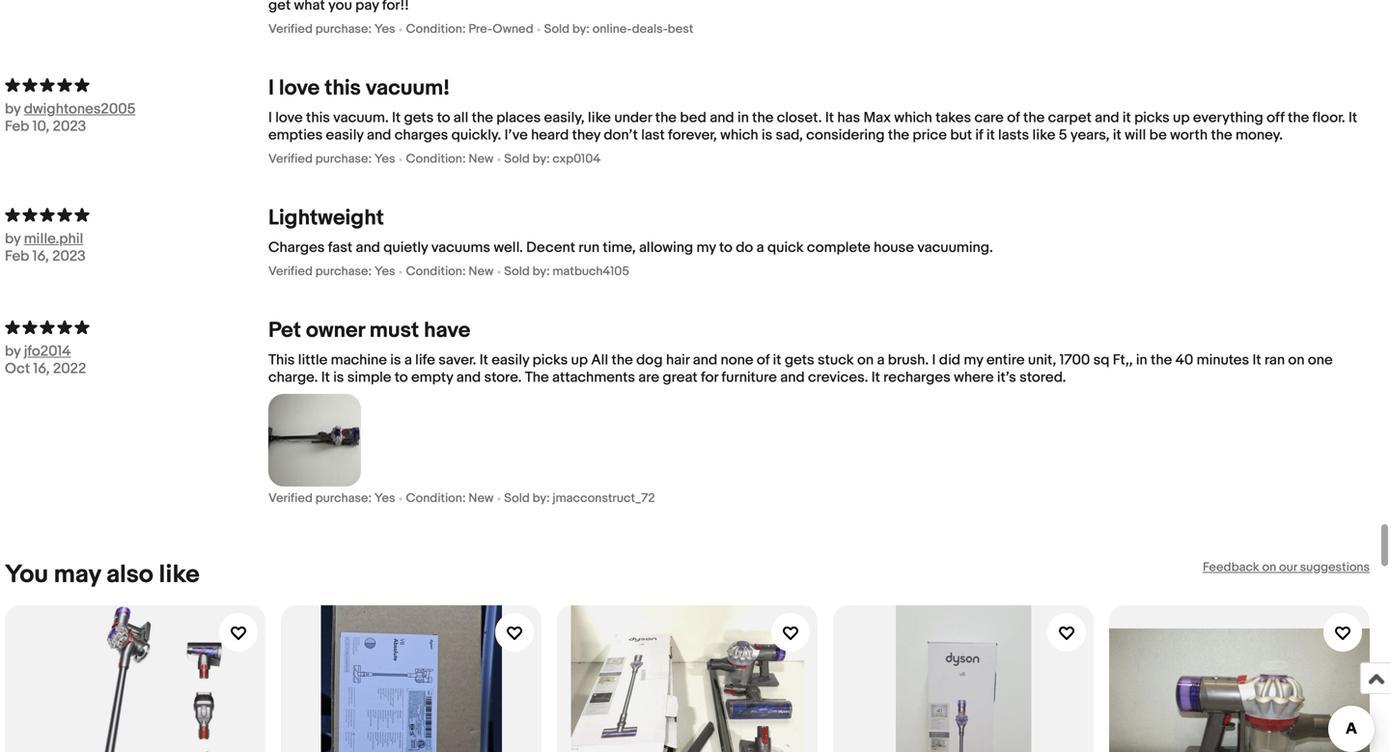 Task type: describe. For each thing, give the bounding box(es) containing it.
0 horizontal spatial like
[[159, 560, 200, 590]]

1 horizontal spatial like
[[588, 109, 611, 127]]

if
[[976, 127, 983, 144]]

under
[[614, 109, 652, 127]]

sold by: cxp0104
[[504, 152, 601, 167]]

pet
[[268, 318, 301, 344]]

feedback
[[1203, 560, 1260, 575]]

did
[[939, 352, 961, 369]]

lasts
[[998, 127, 1029, 144]]

to inside 'lightweight charges fast and quietly vacuums well.  decent run time, allowing my to do a quick complete house vacuuming.'
[[719, 239, 733, 256]]

it right 'saver.'
[[480, 352, 488, 369]]

hair
[[666, 352, 690, 369]]

empties
[[268, 127, 323, 144]]

condition: new for vacuum!
[[406, 152, 494, 167]]

jfo2014 link
[[24, 343, 159, 360]]

1 vertical spatial i
[[268, 109, 272, 127]]

verified purchase: yes for sold by: cxp0104
[[268, 152, 395, 167]]

it's
[[997, 369, 1017, 386]]

and left charges
[[367, 127, 391, 144]]

matbuch4105
[[553, 264, 629, 279]]

yes for sold by: online-deals-best
[[375, 22, 395, 37]]

may
[[54, 560, 101, 590]]

allowing
[[639, 239, 693, 256]]

sq
[[1094, 352, 1110, 369]]

it left has
[[825, 109, 834, 127]]

10,
[[33, 118, 49, 135]]

care
[[975, 109, 1004, 127]]

purchase: for sold by: matbuch4105
[[315, 264, 372, 279]]

sold by: jmacconstruct_72
[[504, 491, 655, 506]]

owned
[[493, 22, 534, 37]]

sold by: online-deals-best
[[544, 22, 694, 37]]

all
[[454, 109, 469, 127]]

and right furniture
[[780, 369, 805, 386]]

up inside i love this vacuum! i love this vacuum. it gets to all the places easily, like under the bed and in the closet. it has max which takes care of the carpet and it picks up everything off the floor. it empties easily and charges quickly. i've heard they don't last forever, which is sad, considering the price but if it lasts like 5 years, it will be worth the money.
[[1173, 109, 1190, 127]]

fast
[[328, 239, 353, 256]]

2 horizontal spatial on
[[1288, 352, 1305, 369]]

little
[[298, 352, 328, 369]]

5
[[1059, 127, 1067, 144]]

off
[[1267, 109, 1285, 127]]

worth
[[1170, 127, 1208, 144]]

oct
[[5, 360, 30, 378]]

picks inside i love this vacuum! i love this vacuum. it gets to all the places easily, like under the bed and in the closet. it has max which takes care of the carpet and it picks up everything off the floor. it empties easily and charges quickly. i've heard they don't last forever, which is sad, considering the price but if it lasts like 5 years, it will be worth the money.
[[1135, 109, 1170, 127]]

purchase: for sold by: jmacconstruct_72
[[315, 491, 372, 506]]

stored.
[[1020, 369, 1066, 386]]

the
[[525, 369, 549, 386]]

gets inside 'pet owner must have this little machine is a life saver.  it easily picks up all the dog hair and none of it gets stuck on a brush. i did my entire unit, 1700 sq ft,, in the 40 minutes  it ran on one charge.  it is simple to empty and store. the attachments are great for furniture and crevices. it recharges where it's stored.'
[[785, 352, 815, 369]]

purchase: for sold by: online-deals-best
[[315, 22, 372, 37]]

recharges
[[884, 369, 951, 386]]

easily,
[[544, 109, 585, 127]]

0 horizontal spatial which
[[720, 127, 759, 144]]

2023 for lightweight
[[52, 248, 86, 265]]

0 horizontal spatial on
[[857, 352, 874, 369]]

deals-
[[632, 22, 668, 37]]

by mille.phil feb 16, 2023
[[5, 230, 86, 265]]

2022
[[53, 360, 86, 378]]

sold for sold by: online-deals-best
[[544, 22, 570, 37]]

verified for sold by: matbuch4105
[[268, 264, 313, 279]]

by for i
[[5, 101, 21, 118]]

by: for online-
[[572, 22, 590, 37]]

you
[[5, 560, 48, 590]]

ft,,
[[1113, 352, 1133, 369]]

gets inside i love this vacuum! i love this vacuum. it gets to all the places easily, like under the bed and in the closet. it has max which takes care of the carpet and it picks up everything off the floor. it empties easily and charges quickly. i've heard they don't last forever, which is sad, considering the price but if it lasts like 5 years, it will be worth the money.
[[404, 109, 434, 127]]

furniture
[[722, 369, 777, 386]]

1 horizontal spatial which
[[894, 109, 933, 127]]

dog
[[636, 352, 663, 369]]

you may also like
[[5, 560, 200, 590]]

charges
[[395, 127, 448, 144]]

lightweight
[[268, 205, 384, 231]]

40
[[1176, 352, 1194, 369]]

it right charge.
[[321, 369, 330, 386]]

quickly.
[[451, 127, 501, 144]]

condition: for sold by: cxp0104
[[406, 152, 466, 167]]

of inside i love this vacuum! i love this vacuum. it gets to all the places easily, like under the bed and in the closet. it has max which takes care of the carpet and it picks up everything off the floor. it empties easily and charges quickly. i've heard they don't last forever, which is sad, considering the price but if it lasts like 5 years, it will be worth the money.
[[1007, 109, 1020, 127]]

it inside 'pet owner must have this little machine is a life saver.  it easily picks up all the dog hair and none of it gets stuck on a brush. i did my entire unit, 1700 sq ft,, in the 40 minutes  it ran on one charge.  it is simple to empty and store. the attachments are great for furniture and crevices. it recharges where it's stored.'
[[773, 352, 782, 369]]

takes
[[936, 109, 971, 127]]

sold for sold by: cxp0104
[[504, 152, 530, 167]]

0 horizontal spatial a
[[404, 352, 412, 369]]

one
[[1308, 352, 1333, 369]]

this
[[268, 352, 295, 369]]

our
[[1279, 560, 1297, 575]]

a inside 'lightweight charges fast and quietly vacuums well.  decent run time, allowing my to do a quick complete house vacuuming.'
[[757, 239, 764, 256]]

condition: pre-owned
[[406, 22, 534, 37]]

will
[[1125, 127, 1146, 144]]

suggestions
[[1300, 560, 1370, 575]]

dwightones2005 link
[[24, 101, 159, 118]]

i inside 'pet owner must have this little machine is a life saver.  it easily picks up all the dog hair and none of it gets stuck on a brush. i did my entire unit, 1700 sq ft,, in the 40 minutes  it ran on one charge.  it is simple to empty and store. the attachments are great for furniture and crevices. it recharges where it's stored.'
[[932, 352, 936, 369]]

entire
[[987, 352, 1025, 369]]

condition: for sold by: matbuch4105
[[406, 264, 466, 279]]

carpet
[[1048, 109, 1092, 127]]

by jfo2014 oct 16, 2022
[[5, 343, 86, 378]]

1 horizontal spatial on
[[1262, 560, 1277, 575]]

everything
[[1193, 109, 1264, 127]]

they
[[572, 127, 601, 144]]

vacuuming.
[[918, 239, 993, 256]]

by dwightones2005 feb 10, 2023
[[5, 101, 136, 135]]

percents of reviewers think of this product as image for lightweight
[[5, 205, 268, 223]]

yes for sold by: cxp0104
[[375, 152, 395, 167]]

saver.
[[439, 352, 476, 369]]

attachments
[[552, 369, 635, 386]]

16, for lightweight
[[33, 248, 49, 265]]

charge.
[[268, 369, 318, 386]]

bed
[[680, 109, 707, 127]]

by for lightweight
[[5, 230, 21, 248]]

0 vertical spatial i
[[268, 75, 274, 102]]

mille.phil link
[[24, 230, 159, 248]]

to inside 'pet owner must have this little machine is a life saver.  it easily picks up all the dog hair and none of it gets stuck on a brush. i did my entire unit, 1700 sq ft,, in the 40 minutes  it ran on one charge.  it is simple to empty and store. the attachments are great for furniture and crevices. it recharges where it's stored.'
[[395, 369, 408, 386]]

machine
[[331, 352, 387, 369]]

condition: for sold by: online-deals-best
[[406, 22, 466, 37]]

life
[[415, 352, 435, 369]]

years,
[[1071, 127, 1110, 144]]

is inside i love this vacuum! i love this vacuum. it gets to all the places easily, like under the bed and in the closet. it has max which takes care of the carpet and it picks up everything off the floor. it empties easily and charges quickly. i've heard they don't last forever, which is sad, considering the price but if it lasts like 5 years, it will be worth the money.
[[762, 127, 773, 144]]

be
[[1150, 127, 1167, 144]]

but
[[950, 127, 972, 144]]

vacuum.
[[333, 109, 389, 127]]

verified for sold by: online-deals-best
[[268, 22, 313, 37]]

0 horizontal spatial is
[[333, 369, 344, 386]]

yes for sold by: matbuch4105
[[375, 264, 395, 279]]

unit,
[[1028, 352, 1057, 369]]

3 percents of reviewers think of this product as image from the top
[[5, 318, 268, 335]]

easily inside 'pet owner must have this little machine is a life saver.  it easily picks up all the dog hair and none of it gets stuck on a brush. i did my entire unit, 1700 sq ft,, in the 40 minutes  it ran on one charge.  it is simple to empty and store. the attachments are great for furniture and crevices. it recharges where it's stored.'
[[492, 352, 529, 369]]



Task type: locate. For each thing, give the bounding box(es) containing it.
4 purchase: from the top
[[315, 491, 372, 506]]

verified purchase: yes down "empties"
[[268, 152, 395, 167]]

1 condition: new from the top
[[406, 152, 494, 167]]

purchase: down fast
[[315, 264, 372, 279]]

2 horizontal spatial to
[[719, 239, 733, 256]]

like
[[588, 109, 611, 127], [1033, 127, 1056, 144], [159, 560, 200, 590]]

3 verified from the top
[[268, 264, 313, 279]]

up right "be"
[[1173, 109, 1190, 127]]

verified for sold by: cxp0104
[[268, 152, 313, 167]]

is left sad, at the top of page
[[762, 127, 773, 144]]

2 condition: new from the top
[[406, 264, 494, 279]]

on
[[857, 352, 874, 369], [1288, 352, 1305, 369], [1262, 560, 1277, 575]]

of inside 'pet owner must have this little machine is a life saver.  it easily picks up all the dog hair and none of it gets stuck on a brush. i did my entire unit, 1700 sq ft,, in the 40 minutes  it ran on one charge.  it is simple to empty and store. the attachments are great for furniture and crevices. it recharges where it's stored.'
[[757, 352, 770, 369]]

quietly
[[384, 239, 428, 256]]

and left "store."
[[456, 369, 481, 386]]

like left under
[[588, 109, 611, 127]]

0 horizontal spatial in
[[738, 109, 749, 127]]

well.
[[494, 239, 523, 256]]

it left "be"
[[1123, 109, 1131, 127]]

1 vertical spatial condition: new
[[406, 264, 494, 279]]

0 vertical spatial easily
[[326, 127, 364, 144]]

2 2023 from the top
[[52, 248, 86, 265]]

last
[[641, 127, 665, 144]]

1 vertical spatial 2023
[[52, 248, 86, 265]]

1 by from the top
[[5, 101, 21, 118]]

it left 'will'
[[1113, 127, 1122, 144]]

purchase: for sold by: cxp0104
[[315, 152, 372, 167]]

max
[[864, 109, 891, 127]]

16, right the oct
[[33, 360, 50, 378]]

1 vertical spatial 16,
[[33, 360, 50, 378]]

in left sad, at the top of page
[[738, 109, 749, 127]]

2 horizontal spatial like
[[1033, 127, 1056, 144]]

which right the forever,
[[720, 127, 759, 144]]

my
[[697, 239, 716, 256], [964, 352, 983, 369]]

this left vacuum.
[[306, 109, 330, 127]]

to left do
[[719, 239, 733, 256]]

also
[[106, 560, 153, 590]]

percents of reviewers think of this product as image up dwightones2005 link
[[5, 75, 268, 93]]

stuck
[[818, 352, 854, 369]]

2 by from the top
[[5, 230, 21, 248]]

condition:
[[406, 22, 466, 37], [406, 152, 466, 167], [406, 264, 466, 279], [406, 491, 466, 506]]

2 vertical spatial i
[[932, 352, 936, 369]]

feb inside the by dwightones2005 feb 10, 2023
[[5, 118, 29, 135]]

condition: for sold by: jmacconstruct_72
[[406, 491, 466, 506]]

it
[[1123, 109, 1131, 127], [987, 127, 995, 144], [1113, 127, 1122, 144], [773, 352, 782, 369]]

condition: new for and
[[406, 264, 494, 279]]

0 horizontal spatial gets
[[404, 109, 434, 127]]

best
[[668, 22, 694, 37]]

by: for cxp0104
[[533, 152, 550, 167]]

purchase: up vacuum!
[[315, 22, 372, 37]]

0 vertical spatial 16,
[[33, 248, 49, 265]]

sold by: matbuch4105
[[504, 264, 629, 279]]

and right hair
[[693, 352, 718, 369]]

feb for i love this vacuum!
[[5, 118, 29, 135]]

dwightones2005
[[24, 101, 136, 118]]

on right stuck
[[857, 352, 874, 369]]

1 vertical spatial feb
[[5, 248, 29, 265]]

1 verified purchase: yes from the top
[[268, 22, 395, 37]]

house
[[874, 239, 914, 256]]

gets down vacuum!
[[404, 109, 434, 127]]

1 feb from the top
[[5, 118, 29, 135]]

a right do
[[757, 239, 764, 256]]

1 vertical spatial my
[[964, 352, 983, 369]]

by left 10,
[[5, 101, 21, 118]]

list
[[5, 590, 1386, 752]]

percents of reviewers think of this product as image for i
[[5, 75, 268, 93]]

decent
[[526, 239, 575, 256]]

1 horizontal spatial picks
[[1135, 109, 1170, 127]]

yes for sold by: jmacconstruct_72
[[375, 491, 395, 506]]

sold left jmacconstruct_72
[[504, 491, 530, 506]]

cxp0104
[[553, 152, 601, 167]]

0 vertical spatial picks
[[1135, 109, 1170, 127]]

16,
[[33, 248, 49, 265], [33, 360, 50, 378]]

of right "care"
[[1007, 109, 1020, 127]]

owner
[[306, 318, 365, 344]]

feb
[[5, 118, 29, 135], [5, 248, 29, 265]]

feb inside the by mille.phil feb 16, 2023
[[5, 248, 29, 265]]

1 vertical spatial of
[[757, 352, 770, 369]]

2 verified from the top
[[268, 152, 313, 167]]

have
[[424, 318, 471, 344]]

1 2023 from the top
[[53, 118, 86, 135]]

1 vertical spatial percents of reviewers think of this product as image
[[5, 205, 268, 223]]

heard
[[531, 127, 569, 144]]

0 vertical spatial to
[[437, 109, 450, 127]]

easily right "empties"
[[326, 127, 364, 144]]

gets
[[404, 109, 434, 127], [785, 352, 815, 369]]

lightweight charges fast and quietly vacuums well.  decent run time, allowing my to do a quick complete house vacuuming.
[[268, 205, 993, 256]]

online-
[[593, 22, 632, 37]]

it
[[392, 109, 401, 127], [825, 109, 834, 127], [1349, 109, 1358, 127], [480, 352, 488, 369], [1253, 352, 1262, 369], [321, 369, 330, 386], [872, 369, 880, 386]]

2 percents of reviewers think of this product as image from the top
[[5, 205, 268, 223]]

1 verified from the top
[[268, 22, 313, 37]]

1 vertical spatial gets
[[785, 352, 815, 369]]

floor.
[[1313, 109, 1346, 127]]

2023
[[53, 118, 86, 135], [52, 248, 86, 265]]

by: for matbuch4105
[[533, 264, 550, 279]]

picks
[[1135, 109, 1170, 127], [533, 352, 568, 369]]

picks left all
[[533, 352, 568, 369]]

new for and
[[469, 264, 494, 279]]

none
[[721, 352, 754, 369]]

which right max
[[894, 109, 933, 127]]

3 by from the top
[[5, 343, 21, 360]]

a left life
[[404, 352, 412, 369]]

to inside i love this vacuum! i love this vacuum. it gets to all the places easily, like under the bed and in the closet. it has max which takes care of the carpet and it picks up everything off the floor. it empties easily and charges quickly. i've heard they don't last forever, which is sad, considering the price but if it lasts like 5 years, it will be worth the money.
[[437, 109, 450, 127]]

2 horizontal spatial a
[[877, 352, 885, 369]]

2 horizontal spatial is
[[762, 127, 773, 144]]

new for vacuum!
[[469, 152, 494, 167]]

up left all
[[571, 352, 588, 369]]

of right none
[[757, 352, 770, 369]]

0 vertical spatial percents of reviewers think of this product as image
[[5, 75, 268, 93]]

1 yes from the top
[[375, 22, 395, 37]]

1 horizontal spatial is
[[390, 352, 401, 369]]

percents of reviewers think of this product as image up jfo2014 link
[[5, 318, 268, 335]]

1 vertical spatial love
[[275, 109, 303, 127]]

1700
[[1060, 352, 1090, 369]]

0 vertical spatial up
[[1173, 109, 1190, 127]]

verified purchase: yes
[[268, 22, 395, 37], [268, 152, 395, 167], [268, 264, 395, 279], [268, 491, 395, 506]]

my left do
[[697, 239, 716, 256]]

quick
[[768, 239, 804, 256]]

this
[[325, 75, 361, 102], [306, 109, 330, 127]]

it right none
[[773, 352, 782, 369]]

easily inside i love this vacuum! i love this vacuum. it gets to all the places easily, like under the bed and in the closet. it has max which takes care of the carpet and it picks up everything off the floor. it empties easily and charges quickly. i've heard they don't last forever, which is sad, considering the price but if it lasts like 5 years, it will be worth the money.
[[326, 127, 364, 144]]

do
[[736, 239, 753, 256]]

1 vertical spatial new
[[469, 264, 494, 279]]

feedback on our suggestions
[[1203, 560, 1370, 575]]

complete
[[807, 239, 871, 256]]

purchase: down vacuum.
[[315, 152, 372, 167]]

3 condition: new from the top
[[406, 491, 494, 506]]

1 vertical spatial up
[[571, 352, 588, 369]]

1 horizontal spatial in
[[1136, 352, 1148, 369]]

verified for sold by: jmacconstruct_72
[[268, 491, 313, 506]]

in inside 'pet owner must have this little machine is a life saver.  it easily picks up all the dog hair and none of it gets stuck on a brush. i did my entire unit, 1700 sq ft,, in the 40 minutes  it ran on one charge.  it is simple to empty and store. the attachments are great for furniture and crevices. it recharges where it's stored.'
[[1136, 352, 1148, 369]]

to left all
[[437, 109, 450, 127]]

time,
[[603, 239, 636, 256]]

it right floor.
[[1349, 109, 1358, 127]]

0 horizontal spatial to
[[395, 369, 408, 386]]

1 horizontal spatial of
[[1007, 109, 1020, 127]]

2 condition: from the top
[[406, 152, 466, 167]]

on right ran
[[1288, 352, 1305, 369]]

forever,
[[668, 127, 717, 144]]

love up "empties"
[[279, 75, 320, 102]]

2 purchase: from the top
[[315, 152, 372, 167]]

16, for pet owner must have
[[33, 360, 50, 378]]

in right ft,,
[[1136, 352, 1148, 369]]

store.
[[484, 369, 522, 386]]

in inside i love this vacuum! i love this vacuum. it gets to all the places easily, like under the bed and in the closet. it has max which takes care of the carpet and it picks up everything off the floor. it empties easily and charges quickly. i've heard they don't last forever, which is sad, considering the price but if it lasts like 5 years, it will be worth the money.
[[738, 109, 749, 127]]

vacuum!
[[366, 75, 450, 102]]

0 vertical spatial love
[[279, 75, 320, 102]]

up inside 'pet owner must have this little machine is a life saver.  it easily picks up all the dog hair and none of it gets stuck on a brush. i did my entire unit, 1700 sq ft,, in the 40 minutes  it ran on one charge.  it is simple to empty and store. the attachments are great for furniture and crevices. it recharges where it's stored.'
[[571, 352, 588, 369]]

to
[[437, 109, 450, 127], [719, 239, 733, 256], [395, 369, 408, 386]]

2 vertical spatial by
[[5, 343, 21, 360]]

i
[[268, 75, 274, 102], [268, 109, 272, 127], [932, 352, 936, 369]]

empty
[[411, 369, 453, 386]]

3 verified purchase: yes from the top
[[268, 264, 395, 279]]

sad,
[[776, 127, 803, 144]]

3 yes from the top
[[375, 264, 395, 279]]

easily right 'saver.'
[[492, 352, 529, 369]]

16, inside by jfo2014 oct 16, 2022
[[33, 360, 50, 378]]

sold for sold by: matbuch4105
[[504, 264, 530, 279]]

0 vertical spatial condition: new
[[406, 152, 494, 167]]

like left 5
[[1033, 127, 1056, 144]]

picks left worth
[[1135, 109, 1170, 127]]

it left ran
[[1253, 352, 1262, 369]]

are
[[639, 369, 660, 386]]

4 yes from the top
[[375, 491, 395, 506]]

percents of reviewers think of this product as image up the mille.phil link
[[5, 205, 268, 223]]

money.
[[1236, 127, 1283, 144]]

by:
[[572, 22, 590, 37], [533, 152, 550, 167], [533, 264, 550, 279], [533, 491, 550, 506]]

1 horizontal spatial gets
[[785, 352, 815, 369]]

pre-
[[469, 22, 493, 37]]

2 verified purchase: yes from the top
[[268, 152, 395, 167]]

i left did
[[932, 352, 936, 369]]

0 horizontal spatial easily
[[326, 127, 364, 144]]

percents of reviewers think of this product as image
[[5, 75, 268, 93], [5, 205, 268, 223], [5, 318, 268, 335]]

is left simple
[[333, 369, 344, 386]]

verified purchase: yes for sold by: online-deals-best
[[268, 22, 395, 37]]

sold down well.
[[504, 264, 530, 279]]

1 vertical spatial picks
[[533, 352, 568, 369]]

by: down decent
[[533, 264, 550, 279]]

by: for jmacconstruct_72
[[533, 491, 550, 506]]

verified purchase: yes for sold by: matbuch4105
[[268, 264, 395, 279]]

where
[[954, 369, 994, 386]]

2 feb from the top
[[5, 248, 29, 265]]

my right did
[[964, 352, 983, 369]]

i left vacuum.
[[268, 109, 272, 127]]

1 vertical spatial to
[[719, 239, 733, 256]]

1 vertical spatial easily
[[492, 352, 529, 369]]

verified
[[268, 22, 313, 37], [268, 152, 313, 167], [268, 264, 313, 279], [268, 491, 313, 506]]

3 condition: from the top
[[406, 264, 466, 279]]

by: left jmacconstruct_72
[[533, 491, 550, 506]]

0 vertical spatial new
[[469, 152, 494, 167]]

0 vertical spatial by
[[5, 101, 21, 118]]

by: left online-
[[572, 22, 590, 37]]

1 horizontal spatial to
[[437, 109, 450, 127]]

must
[[370, 318, 419, 344]]

1 horizontal spatial a
[[757, 239, 764, 256]]

picks inside 'pet owner must have this little machine is a life saver.  it easily picks up all the dog hair and none of it gets stuck on a brush. i did my entire unit, 1700 sq ft,, in the 40 minutes  it ran on one charge.  it is simple to empty and store. the attachments are great for furniture and crevices. it recharges where it's stored.'
[[533, 352, 568, 369]]

my inside 'lightweight charges fast and quietly vacuums well.  decent run time, allowing my to do a quick complete house vacuuming.'
[[697, 239, 716, 256]]

charges
[[268, 239, 325, 256]]

2 vertical spatial to
[[395, 369, 408, 386]]

and right fast
[[356, 239, 380, 256]]

feb for lightweight
[[5, 248, 29, 265]]

2023 for i love this vacuum!
[[53, 118, 86, 135]]

by inside the by dwightones2005 feb 10, 2023
[[5, 101, 21, 118]]

brush.
[[888, 352, 929, 369]]

by inside the by mille.phil feb 16, 2023
[[5, 230, 21, 248]]

1 new from the top
[[469, 152, 494, 167]]

sold for sold by: jmacconstruct_72
[[504, 491, 530, 506]]

to left life
[[395, 369, 408, 386]]

2023 inside the by dwightones2005 feb 10, 2023
[[53, 118, 86, 135]]

0 vertical spatial of
[[1007, 109, 1020, 127]]

and inside 'lightweight charges fast and quietly vacuums well.  decent run time, allowing my to do a quick complete house vacuuming.'
[[356, 239, 380, 256]]

places
[[497, 109, 541, 127]]

closet.
[[777, 109, 822, 127]]

feedback on our suggestions link
[[1203, 560, 1370, 575]]

3 new from the top
[[469, 491, 494, 506]]

4 condition: from the top
[[406, 491, 466, 506]]

vacuums
[[431, 239, 491, 256]]

sold right owned
[[544, 22, 570, 37]]

16, up jfo2014
[[33, 248, 49, 265]]

1 vertical spatial this
[[306, 109, 330, 127]]

my inside 'pet owner must have this little machine is a life saver.  it easily picks up all the dog hair and none of it gets stuck on a brush. i did my entire unit, 1700 sq ft,, in the 40 minutes  it ran on one charge.  it is simple to empty and store. the attachments are great for furniture and crevices. it recharges where it's stored.'
[[964, 352, 983, 369]]

by left jfo2014
[[5, 343, 21, 360]]

i love this vacuum! i love this vacuum. it gets to all the places easily, like under the bed and in the closet. it has max which takes care of the carpet and it picks up everything off the floor. it empties easily and charges quickly. i've heard they don't last forever, which is sad, considering the price but if it lasts like 5 years, it will be worth the money.
[[268, 75, 1358, 144]]

a left brush.
[[877, 352, 885, 369]]

i up "empties"
[[268, 75, 274, 102]]

verified purchase: yes down review image 1 of 1-0
[[268, 491, 395, 506]]

1 horizontal spatial my
[[964, 352, 983, 369]]

0 vertical spatial my
[[697, 239, 716, 256]]

and right bed
[[710, 109, 734, 127]]

is down must at the left top of the page
[[390, 352, 401, 369]]

jfo2014
[[24, 343, 71, 360]]

love left vacuum.
[[275, 109, 303, 127]]

it left brush.
[[872, 369, 880, 386]]

0 horizontal spatial of
[[757, 352, 770, 369]]

2 vertical spatial new
[[469, 491, 494, 506]]

verified purchase: yes up vacuum.
[[268, 22, 395, 37]]

on left "our"
[[1262, 560, 1277, 575]]

2 yes from the top
[[375, 152, 395, 167]]

0 vertical spatial gets
[[404, 109, 434, 127]]

16, inside the by mille.phil feb 16, 2023
[[33, 248, 49, 265]]

0 vertical spatial feb
[[5, 118, 29, 135]]

this up vacuum.
[[325, 75, 361, 102]]

and left 'will'
[[1095, 109, 1120, 127]]

2 vertical spatial percents of reviewers think of this product as image
[[5, 318, 268, 335]]

4 verified purchase: yes from the top
[[268, 491, 395, 506]]

considering
[[806, 127, 885, 144]]

0 vertical spatial in
[[738, 109, 749, 127]]

like right also
[[159, 560, 200, 590]]

it right "if"
[[987, 127, 995, 144]]

verified purchase: yes for sold by: jmacconstruct_72
[[268, 491, 395, 506]]

0 horizontal spatial picks
[[533, 352, 568, 369]]

it down vacuum!
[[392, 109, 401, 127]]

by left the mille.phil
[[5, 230, 21, 248]]

sold
[[544, 22, 570, 37], [504, 152, 530, 167], [504, 264, 530, 279], [504, 491, 530, 506]]

by: down heard
[[533, 152, 550, 167]]

1 horizontal spatial up
[[1173, 109, 1190, 127]]

crevices.
[[808, 369, 868, 386]]

gets left stuck
[[785, 352, 815, 369]]

2 new from the top
[[469, 264, 494, 279]]

1 vertical spatial in
[[1136, 352, 1148, 369]]

sold down the i've on the left top
[[504, 152, 530, 167]]

1 horizontal spatial easily
[[492, 352, 529, 369]]

verified purchase: yes down fast
[[268, 264, 395, 279]]

ran
[[1265, 352, 1285, 369]]

1 purchase: from the top
[[315, 22, 372, 37]]

1 condition: from the top
[[406, 22, 466, 37]]

0 vertical spatial this
[[325, 75, 361, 102]]

purchase: down review image 1 of 1-0
[[315, 491, 372, 506]]

0 vertical spatial 2023
[[53, 118, 86, 135]]

1 percents of reviewers think of this product as image from the top
[[5, 75, 268, 93]]

2 vertical spatial condition: new
[[406, 491, 494, 506]]

has
[[837, 109, 860, 127]]

0 horizontal spatial my
[[697, 239, 716, 256]]

pet owner must have this little machine is a life saver.  it easily picks up all the dog hair and none of it gets stuck on a brush. i did my entire unit, 1700 sq ft,, in the 40 minutes  it ran on one charge.  it is simple to empty and store. the attachments are great for furniture and crevices. it recharges where it's stored.
[[268, 318, 1333, 386]]

which
[[894, 109, 933, 127], [720, 127, 759, 144]]

price
[[913, 127, 947, 144]]

by inside by jfo2014 oct 16, 2022
[[5, 343, 21, 360]]

4 verified from the top
[[268, 491, 313, 506]]

review image 1 of 1-0 image
[[268, 394, 361, 487]]

3 purchase: from the top
[[315, 264, 372, 279]]

1 vertical spatial by
[[5, 230, 21, 248]]

0 horizontal spatial up
[[571, 352, 588, 369]]

2023 inside the by mille.phil feb 16, 2023
[[52, 248, 86, 265]]



Task type: vqa. For each thing, say whether or not it's contained in the screenshot.
Ft within Double Reflective Bubble Insulation Sheet, 16 in x 16.5 Ft Thermal Heat Roll New $13.63 + $3.72 shipping
no



